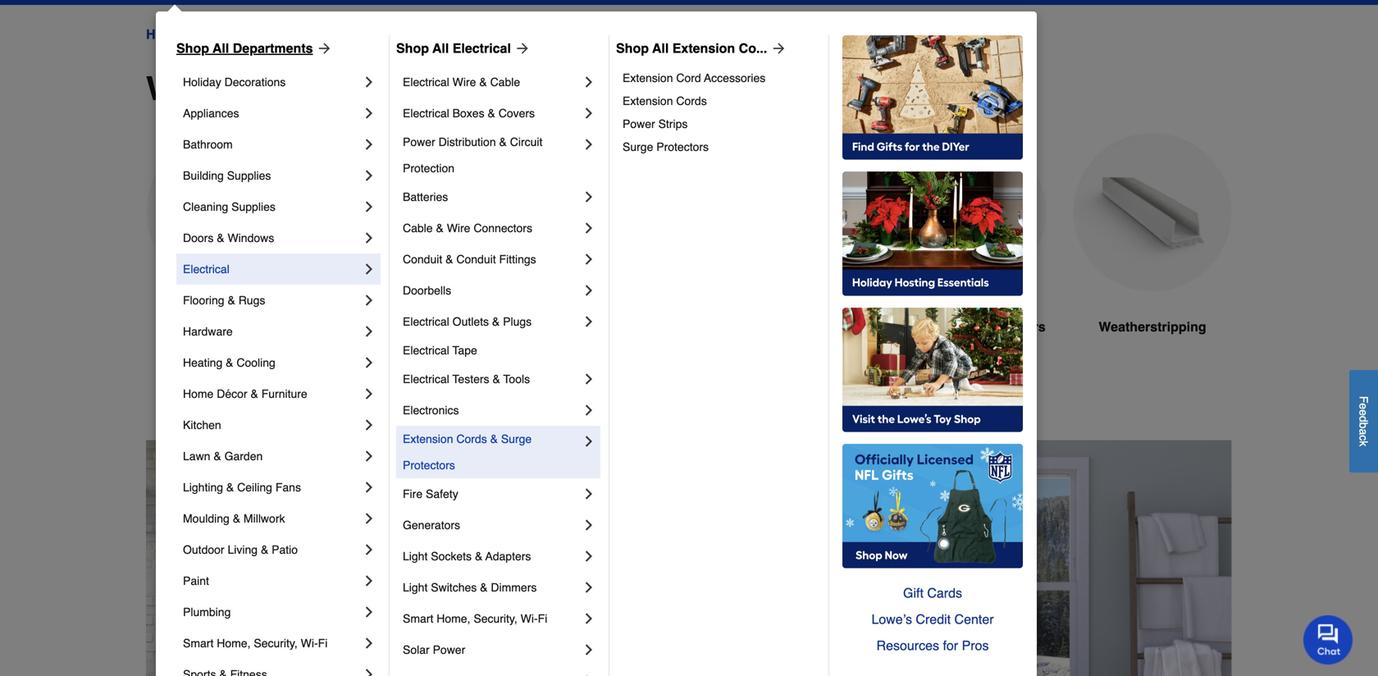 Task type: describe. For each thing, give the bounding box(es) containing it.
& inside the extension cords & surge protectors
[[490, 432, 498, 446]]

electronics
[[403, 404, 459, 417]]

power strips link
[[623, 112, 817, 135]]

& down cable & wire connectors
[[446, 253, 453, 266]]

lawn & garden link
[[183, 441, 361, 472]]

lawn & garden
[[183, 450, 263, 463]]

patio
[[272, 543, 298, 556]]

fire safety
[[403, 487, 458, 500]]

fittings
[[499, 253, 536, 266]]

power strips
[[623, 117, 688, 130]]

& down departments
[[299, 70, 323, 107]]

shop all electrical link
[[396, 39, 531, 58]]

heating & cooling
[[183, 356, 276, 369]]

windows for windows & doors
[[146, 70, 290, 107]]

flooring
[[183, 294, 224, 307]]

electrical up flooring
[[183, 263, 230, 276]]

for
[[943, 638, 958, 653]]

a barn door with a brown frame, three frosted glass panels, black hardware and a black track. image
[[702, 133, 862, 292]]

visit the lowe's toy shop. image
[[843, 308, 1023, 432]]

protection
[[403, 162, 455, 175]]

electrical boxes & covers link
[[403, 98, 581, 129]]

chevron right image for paint
[[361, 573, 377, 589]]

hardware link
[[183, 316, 361, 347]]

1 conduit from the left
[[403, 253, 442, 266]]

holiday hosting essentials. image
[[843, 171, 1023, 296]]

home décor & furniture
[[183, 387, 307, 400]]

electrical for electrical tape
[[403, 344, 449, 357]]

decorations
[[224, 75, 286, 89]]

electrical for electrical boxes & covers
[[403, 107, 449, 120]]

a piece of white weatherstripping. image
[[1073, 133, 1232, 292]]

doors inside doors & windows link
[[183, 231, 214, 245]]

1 horizontal spatial smart home, security, wi-fi
[[403, 612, 548, 625]]

chevron right image for light sockets & adapters
[[581, 548, 597, 564]]

arrow right image for shop all departments
[[313, 40, 333, 57]]

power distribution & circuit protection
[[403, 135, 546, 175]]

paint link
[[183, 565, 361, 596]]

solar power
[[403, 643, 465, 656]]

d
[[1357, 416, 1371, 422]]

chevron right image for outdoor living & patio
[[361, 542, 377, 558]]

0 vertical spatial surge
[[623, 140, 653, 153]]

electrical testers & tools
[[403, 373, 530, 386]]

resources for pros link
[[843, 633, 1023, 659]]

chevron right image for home décor & furniture
[[361, 386, 377, 402]]

cleaning supplies
[[183, 200, 276, 213]]

flooring & rugs link
[[183, 285, 361, 316]]

chevron right image for holiday decorations
[[361, 74, 377, 90]]

electrical for electrical outlets & plugs
[[403, 315, 449, 328]]

surge protectors
[[623, 140, 709, 153]]

electrical wire & cable
[[403, 75, 520, 89]]

& down batteries
[[436, 222, 444, 235]]

& left patio
[[261, 543, 269, 556]]

protectors inside the extension cords & surge protectors
[[403, 459, 455, 472]]

& left rugs at the left of the page
[[228, 294, 235, 307]]

doors for garage doors & openers
[[938, 319, 976, 334]]

holiday decorations link
[[183, 66, 361, 98]]

supplies for building supplies
[[227, 169, 271, 182]]

kitchen link
[[183, 409, 361, 441]]

& down cleaning supplies
[[217, 231, 224, 245]]

0 vertical spatial fi
[[538, 612, 548, 625]]

cleaning supplies link
[[183, 191, 361, 222]]

b
[[1357, 422, 1371, 429]]

credit
[[916, 612, 951, 627]]

extension cords & surge protectors
[[403, 432, 535, 472]]

power distribution & circuit protection link
[[403, 129, 581, 181]]

chevron right image for plumbing
[[361, 604, 377, 620]]

protectors inside surge protectors link
[[657, 140, 709, 153]]

conduit & conduit fittings link
[[403, 244, 581, 275]]

doors & windows
[[183, 231, 274, 245]]

power for power strips
[[623, 117, 655, 130]]

shop for shop all departments
[[176, 41, 209, 56]]

tools
[[503, 373, 530, 386]]

generators link
[[403, 510, 581, 541]]

chevron right image for cleaning supplies
[[361, 199, 377, 215]]

electrical tape link
[[403, 337, 597, 363]]

extension for extension cord accessories
[[623, 71, 673, 85]]

heating & cooling link
[[183, 347, 361, 378]]

lowe's credit center
[[872, 612, 994, 627]]

shop for shop all electrical
[[396, 41, 429, 56]]

1 horizontal spatial security,
[[474, 612, 518, 625]]

smart for left smart home, security, wi-fi link
[[183, 637, 214, 650]]

bathroom link
[[183, 129, 361, 160]]

chevron right image for kitchen
[[361, 417, 377, 433]]

departments
[[233, 41, 313, 56]]

garage doors & openers
[[889, 319, 1046, 334]]

garden
[[224, 450, 263, 463]]

& inside 'link'
[[493, 373, 500, 386]]

chevron right image for fire safety
[[581, 486, 597, 502]]

2 e from the top
[[1357, 409, 1371, 416]]

windows link
[[517, 133, 676, 376]]

circuit
[[510, 135, 543, 149]]

cord
[[676, 71, 701, 85]]

electronics link
[[403, 395, 581, 426]]

electrical outlets & plugs link
[[403, 306, 581, 337]]

batteries
[[403, 190, 448, 203]]

cable & wire connectors link
[[403, 213, 581, 244]]

cords for extension cords & surge protectors
[[456, 432, 487, 446]]

strips
[[658, 117, 688, 130]]

power for power distribution & circuit protection
[[403, 135, 435, 149]]

flooring & rugs
[[183, 294, 265, 307]]

moulding
[[183, 512, 230, 525]]

outdoor
[[183, 543, 224, 556]]

electrical up electrical wire & cable link
[[453, 41, 511, 56]]

1 horizontal spatial cable
[[490, 75, 520, 89]]

chevron right image for lawn & garden
[[361, 448, 377, 464]]

lowe's
[[872, 612, 912, 627]]

chevron right image for appliances
[[361, 105, 377, 121]]

home for home
[[146, 27, 183, 42]]

find gifts for the diyer. image
[[843, 35, 1023, 160]]

gift
[[903, 585, 924, 601]]

openers
[[993, 319, 1046, 334]]

& left plugs on the left of the page
[[492, 315, 500, 328]]

& right sockets
[[475, 550, 483, 563]]

solar power link
[[403, 634, 581, 665]]

home link
[[146, 25, 183, 44]]

moulding & millwork
[[183, 512, 285, 525]]

safety
[[426, 487, 458, 500]]

doors for exterior doors
[[233, 319, 271, 334]]

conduit & conduit fittings
[[403, 253, 536, 266]]

testers
[[453, 373, 489, 386]]

& left dimmers
[[480, 581, 488, 594]]

resources
[[877, 638, 939, 653]]

& inside power distribution & circuit protection
[[499, 135, 507, 149]]

heating
[[183, 356, 223, 369]]

chevron right image for electrical
[[361, 261, 377, 277]]

outlets
[[453, 315, 489, 328]]

extension cords
[[623, 94, 707, 107]]

covers
[[499, 107, 535, 120]]

2 conduit from the left
[[456, 253, 496, 266]]

& left openers
[[979, 319, 989, 334]]

electrical for electrical wire & cable
[[403, 75, 449, 89]]

light for light sockets & adapters
[[403, 550, 428, 563]]

plugs
[[503, 315, 532, 328]]

chevron right image for hardware
[[361, 323, 377, 340]]

rugs
[[239, 294, 265, 307]]

sockets
[[431, 550, 472, 563]]

1 vertical spatial cable
[[403, 222, 433, 235]]

electrical outlets & plugs
[[403, 315, 532, 328]]

chevron right image for conduit & conduit fittings
[[581, 251, 597, 267]]

interior doors
[[368, 319, 454, 334]]

a
[[1357, 429, 1371, 435]]

f e e d b a c k
[[1357, 396, 1371, 446]]

millwork
[[244, 512, 285, 525]]



Task type: vqa. For each thing, say whether or not it's contained in the screenshot.
of inside the † By submitting this request, I authorize                         Lowe's and its authorized business partners who                         provide the requested services on behalf of Lowe's                         to contact me through automated means or system at the                         email address and phone number provided regarding the                         produc
no



Task type: locate. For each thing, give the bounding box(es) containing it.
dimmers
[[491, 581, 537, 594]]

1 vertical spatial smart
[[183, 637, 214, 650]]

0 vertical spatial cable
[[490, 75, 520, 89]]

exterior doors link
[[146, 133, 305, 376]]

0 horizontal spatial protectors
[[403, 459, 455, 472]]

arrow right image inside shop all departments link
[[313, 40, 333, 57]]

electrical link
[[183, 254, 361, 285]]

shop all extension co... link
[[616, 39, 787, 58]]

e up b
[[1357, 409, 1371, 416]]

chevron right image for electrical outlets & plugs
[[581, 313, 597, 330]]

power left strips
[[623, 117, 655, 130]]

electrical down shop all electrical at top left
[[403, 75, 449, 89]]

1 vertical spatial light
[[403, 581, 428, 594]]

1 all from the left
[[213, 41, 229, 56]]

& left circuit
[[499, 135, 507, 149]]

0 vertical spatial security,
[[474, 612, 518, 625]]

supplies down building supplies link at top
[[231, 200, 276, 213]]

protectors down strips
[[657, 140, 709, 153]]

holiday
[[183, 75, 221, 89]]

cords down extension cord accessories
[[676, 94, 707, 107]]

windows inside "link"
[[568, 319, 625, 334]]

appliances link
[[183, 98, 361, 129]]

& right décor
[[251, 387, 258, 400]]

exterior doors
[[180, 319, 271, 334]]

batteries link
[[403, 181, 581, 213]]

wi-
[[521, 612, 538, 625], [301, 637, 318, 650]]

plumbing link
[[183, 596, 361, 628]]

chevron right image for flooring & rugs
[[361, 292, 377, 309]]

chevron right image
[[581, 74, 597, 90], [361, 105, 377, 121], [581, 105, 597, 121], [361, 136, 377, 153], [581, 136, 597, 153], [361, 167, 377, 184], [361, 199, 377, 215], [581, 220, 597, 236], [361, 230, 377, 246], [361, 261, 377, 277], [361, 292, 377, 309], [361, 323, 377, 340], [361, 354, 377, 371], [361, 386, 377, 402], [581, 433, 597, 450], [361, 448, 377, 464], [361, 635, 377, 651], [581, 642, 597, 658], [361, 666, 377, 676], [581, 673, 597, 676]]

0 horizontal spatial smart home, security, wi-fi link
[[183, 628, 361, 659]]

& left cooling
[[226, 356, 233, 369]]

building supplies
[[183, 169, 271, 182]]

supplies inside building supplies link
[[227, 169, 271, 182]]

wire inside cable & wire connectors link
[[447, 222, 471, 235]]

supplies for cleaning supplies
[[231, 200, 276, 213]]

smart down plumbing
[[183, 637, 214, 650]]

plumbing
[[183, 606, 231, 619]]

1 vertical spatial supplies
[[231, 200, 276, 213]]

electrical left boxes
[[403, 107, 449, 120]]

0 horizontal spatial surge
[[501, 432, 532, 446]]

outdoor living & patio link
[[183, 534, 361, 565]]

chevron right image for light switches & dimmers
[[581, 579, 597, 596]]

conduit down cable & wire connectors
[[456, 253, 496, 266]]

extension for extension cords
[[623, 94, 673, 107]]

shop up extension cords
[[616, 41, 649, 56]]

solar
[[403, 643, 430, 656]]

supplies up cleaning supplies
[[227, 169, 271, 182]]

a blue six-lite, two-panel, shaker-style exterior door. image
[[146, 133, 305, 292]]

connectors
[[474, 222, 532, 235]]

a black double-hung window with six panes. image
[[517, 133, 676, 292]]

1 vertical spatial cords
[[456, 432, 487, 446]]

light sockets & adapters link
[[403, 541, 581, 572]]

chevron right image for heating & cooling
[[361, 354, 377, 371]]

smart home, security, wi-fi down 'plumbing' link
[[183, 637, 328, 650]]

all for extension
[[652, 41, 669, 56]]

shop up electrical wire & cable
[[396, 41, 429, 56]]

0 horizontal spatial fi
[[318, 637, 328, 650]]

chevron right image for batteries
[[581, 189, 597, 205]]

a white three-panel, craftsman-style, prehung interior door with doorframe and hinges. image
[[331, 133, 491, 292]]

2 horizontal spatial all
[[652, 41, 669, 56]]

electrical up electronics
[[403, 373, 449, 386]]

protectors up fire safety
[[403, 459, 455, 472]]

smart home, security, wi-fi link down "light switches & dimmers"
[[403, 603, 581, 634]]

1 horizontal spatial smart home, security, wi-fi link
[[403, 603, 581, 634]]

shop all departments link
[[176, 39, 333, 58]]

1 vertical spatial smart home, security, wi-fi
[[183, 637, 328, 650]]

1 horizontal spatial all
[[433, 41, 449, 56]]

center
[[955, 612, 994, 627]]

& right boxes
[[488, 107, 495, 120]]

electrical down "interior doors"
[[403, 344, 449, 357]]

home, down switches
[[437, 612, 471, 625]]

0 horizontal spatial smart
[[183, 637, 214, 650]]

0 vertical spatial home,
[[437, 612, 471, 625]]

electrical testers & tools link
[[403, 363, 581, 395]]

extension for extension cords & surge protectors
[[403, 432, 453, 446]]

1 vertical spatial power
[[403, 135, 435, 149]]

home, down plumbing
[[217, 637, 251, 650]]

c
[[1357, 435, 1371, 441]]

fi down 'plumbing' link
[[318, 637, 328, 650]]

cable
[[490, 75, 520, 89], [403, 222, 433, 235]]

home for home décor & furniture
[[183, 387, 214, 400]]

electrical inside 'link'
[[403, 373, 449, 386]]

cords inside the extension cords & surge protectors
[[456, 432, 487, 446]]

electrical for electrical testers & tools
[[403, 373, 449, 386]]

paint
[[183, 574, 209, 587]]

chevron right image for cable & wire connectors
[[581, 220, 597, 236]]

conduit
[[403, 253, 442, 266], [456, 253, 496, 266]]

0 vertical spatial smart
[[403, 612, 433, 625]]

light sockets & adapters
[[403, 550, 531, 563]]

fans
[[276, 481, 301, 494]]

appliances
[[183, 107, 239, 120]]

extension inside the extension cords & surge protectors
[[403, 432, 453, 446]]

& left the ceiling
[[226, 481, 234, 494]]

gift cards
[[903, 585, 962, 601]]

1 horizontal spatial home,
[[437, 612, 471, 625]]

0 horizontal spatial home
[[146, 27, 183, 42]]

0 vertical spatial power
[[623, 117, 655, 130]]

3 shop from the left
[[616, 41, 649, 56]]

all for electrical
[[433, 41, 449, 56]]

adapters
[[486, 550, 531, 563]]

home décor & furniture link
[[183, 378, 361, 409]]

2 all from the left
[[433, 41, 449, 56]]

light for light switches & dimmers
[[403, 581, 428, 594]]

electrical boxes & covers
[[403, 107, 535, 120]]

& right lawn
[[214, 450, 221, 463]]

0 vertical spatial windows
[[146, 70, 290, 107]]

generators
[[403, 519, 460, 532]]

distribution
[[439, 135, 496, 149]]

None search field
[[519, 0, 967, 7]]

1 vertical spatial wire
[[447, 222, 471, 235]]

& down electronics link
[[490, 432, 498, 446]]

weatherstripping link
[[1073, 133, 1232, 376]]

surge down "power strips" at the top
[[623, 140, 653, 153]]

chevron right image for smart home, security, wi-fi
[[581, 610, 597, 627]]

smart home, security, wi-fi
[[403, 612, 548, 625], [183, 637, 328, 650]]

shop
[[176, 41, 209, 56], [396, 41, 429, 56], [616, 41, 649, 56]]

arrow right image for shop all electrical
[[511, 40, 531, 57]]

doors inside exterior doors "link"
[[233, 319, 271, 334]]

0 vertical spatial protectors
[[657, 140, 709, 153]]

0 horizontal spatial smart home, security, wi-fi
[[183, 637, 328, 650]]

light inside light switches & dimmers link
[[403, 581, 428, 594]]

1 e from the top
[[1357, 403, 1371, 409]]

cable down batteries
[[403, 222, 433, 235]]

2 vertical spatial power
[[433, 643, 465, 656]]

supplies
[[227, 169, 271, 182], [231, 200, 276, 213]]

1 horizontal spatial shop
[[396, 41, 429, 56]]

lighting
[[183, 481, 223, 494]]

electrical down doorbells
[[403, 315, 449, 328]]

cords for extension cords
[[676, 94, 707, 107]]

2 light from the top
[[403, 581, 428, 594]]

0 horizontal spatial wi-
[[301, 637, 318, 650]]

doors for interior doors
[[417, 319, 454, 334]]

wi- down dimmers
[[521, 612, 538, 625]]

chevron right image for bathroom
[[361, 136, 377, 153]]

doorbells
[[403, 284, 451, 297]]

chat invite button image
[[1304, 615, 1354, 665]]

furniture
[[261, 387, 307, 400]]

0 vertical spatial home
[[146, 27, 183, 42]]

chevron right image for doors & windows
[[361, 230, 377, 246]]

1 horizontal spatial fi
[[538, 612, 548, 625]]

resources for pros
[[877, 638, 989, 653]]

3 all from the left
[[652, 41, 669, 56]]

0 horizontal spatial conduit
[[403, 253, 442, 266]]

boxes
[[453, 107, 485, 120]]

1 shop from the left
[[176, 41, 209, 56]]

smart home, security, wi-fi link
[[403, 603, 581, 634], [183, 628, 361, 659]]

smart home, security, wi-fi link down paint link
[[183, 628, 361, 659]]

0 horizontal spatial cable
[[403, 222, 433, 235]]

wire inside electrical wire & cable link
[[453, 75, 476, 89]]

wire up 'conduit & conduit fittings'
[[447, 222, 471, 235]]

ceiling
[[237, 481, 272, 494]]

0 horizontal spatial shop
[[176, 41, 209, 56]]

0 horizontal spatial home,
[[217, 637, 251, 650]]

0 vertical spatial cords
[[676, 94, 707, 107]]

cords down electronics link
[[456, 432, 487, 446]]

doors inside interior doors link
[[417, 319, 454, 334]]

all for departments
[[213, 41, 229, 56]]

electrical inside 'link'
[[403, 315, 449, 328]]

chevron right image for moulding & millwork
[[361, 510, 377, 527]]

light switches & dimmers link
[[403, 572, 581, 603]]

chevron right image for electrical boxes & covers
[[581, 105, 597, 121]]

all up electrical wire & cable
[[433, 41, 449, 56]]

1 horizontal spatial smart
[[403, 612, 433, 625]]

protectors
[[657, 140, 709, 153], [403, 459, 455, 472]]

1 vertical spatial security,
[[254, 637, 298, 650]]

building supplies link
[[183, 160, 361, 191]]

extension up "power strips" at the top
[[623, 94, 673, 107]]

all
[[213, 41, 229, 56], [433, 41, 449, 56], [652, 41, 669, 56]]

1 vertical spatial home,
[[217, 637, 251, 650]]

0 horizontal spatial security,
[[254, 637, 298, 650]]

1 vertical spatial fi
[[318, 637, 328, 650]]

doorbells link
[[403, 275, 581, 306]]

1 light from the top
[[403, 550, 428, 563]]

cable up covers
[[490, 75, 520, 89]]

0 vertical spatial wi-
[[521, 612, 538, 625]]

exterior
[[180, 319, 230, 334]]

shop for shop all extension co...
[[616, 41, 649, 56]]

chevron right image for extension cords & surge protectors
[[581, 433, 597, 450]]

electrical
[[453, 41, 511, 56], [403, 75, 449, 89], [403, 107, 449, 120], [183, 263, 230, 276], [403, 315, 449, 328], [403, 344, 449, 357], [403, 373, 449, 386]]

2 vertical spatial windows
[[568, 319, 625, 334]]

kitchen
[[183, 418, 221, 432]]

fi down light switches & dimmers link
[[538, 612, 548, 625]]

switches
[[431, 581, 477, 594]]

extension
[[673, 41, 735, 56], [623, 71, 673, 85], [623, 94, 673, 107], [403, 432, 453, 446]]

chevron right image for electrical testers & tools
[[581, 371, 597, 387]]

0 horizontal spatial cords
[[456, 432, 487, 446]]

light inside light sockets & adapters link
[[403, 550, 428, 563]]

smart
[[403, 612, 433, 625], [183, 637, 214, 650]]

1 horizontal spatial conduit
[[456, 253, 496, 266]]

arrow right image
[[767, 40, 787, 57]]

extension down electronics
[[403, 432, 453, 446]]

hardware
[[183, 325, 233, 338]]

living
[[228, 543, 258, 556]]

holiday decorations
[[183, 75, 286, 89]]

all up extension cord accessories
[[652, 41, 669, 56]]

0 vertical spatial smart home, security, wi-fi
[[403, 612, 548, 625]]

home,
[[437, 612, 471, 625], [217, 637, 251, 650]]

cable & wire connectors
[[403, 222, 532, 235]]

1 horizontal spatial home
[[183, 387, 214, 400]]

chevron right image for generators
[[581, 517, 597, 533]]

chevron right image for building supplies
[[361, 167, 377, 184]]

1 horizontal spatial wi-
[[521, 612, 538, 625]]

1 vertical spatial wi-
[[301, 637, 318, 650]]

extension up extension cord accessories
[[673, 41, 735, 56]]

lowe's credit center link
[[843, 606, 1023, 633]]

chevron right image for solar power
[[581, 642, 597, 658]]

windows right plugs on the left of the page
[[568, 319, 625, 334]]

chevron right image
[[361, 74, 377, 90], [581, 189, 597, 205], [581, 251, 597, 267], [581, 282, 597, 299], [581, 313, 597, 330], [581, 371, 597, 387], [581, 402, 597, 418], [361, 417, 377, 433], [361, 479, 377, 496], [581, 486, 597, 502], [361, 510, 377, 527], [581, 517, 597, 533], [361, 542, 377, 558], [581, 548, 597, 564], [361, 573, 377, 589], [581, 579, 597, 596], [361, 604, 377, 620], [581, 610, 597, 627]]

0 horizontal spatial all
[[213, 41, 229, 56]]

cooling
[[237, 356, 276, 369]]

conduit up doorbells
[[403, 253, 442, 266]]

windows down shop all departments
[[146, 70, 290, 107]]

arrow right image up electrical wire & cable link
[[511, 40, 531, 57]]

arrow right image
[[313, 40, 333, 57], [511, 40, 531, 57]]

2 horizontal spatial shop
[[616, 41, 649, 56]]

fi
[[538, 612, 548, 625], [318, 637, 328, 650]]

a blue chamberlain garage door opener with two white light panels. image
[[888, 133, 1047, 292]]

0 vertical spatial wire
[[453, 75, 476, 89]]

smart for rightmost smart home, security, wi-fi link
[[403, 612, 433, 625]]

chevron right image for power distribution & circuit protection
[[581, 136, 597, 153]]

chevron right image for smart home, security, wi-fi
[[361, 635, 377, 651]]

1 vertical spatial home
[[183, 387, 214, 400]]

surge inside the extension cords & surge protectors
[[501, 432, 532, 446]]

home
[[146, 27, 183, 42], [183, 387, 214, 400]]

windows for windows
[[568, 319, 625, 334]]

pros
[[962, 638, 989, 653]]

extension up extension cords
[[623, 71, 673, 85]]

shop up the holiday
[[176, 41, 209, 56]]

1 horizontal spatial cords
[[676, 94, 707, 107]]

1 horizontal spatial arrow right image
[[511, 40, 531, 57]]

1 horizontal spatial protectors
[[657, 140, 709, 153]]

wi- down 'plumbing' link
[[301, 637, 318, 650]]

light down generators
[[403, 550, 428, 563]]

power right "solar"
[[433, 643, 465, 656]]

officially licensed n f l gifts. shop now. image
[[843, 444, 1023, 569]]

0 horizontal spatial arrow right image
[[313, 40, 333, 57]]

home inside home décor & furniture link
[[183, 387, 214, 400]]

arrow right image inside shop all electrical link
[[511, 40, 531, 57]]

arrow right image up windows & doors in the left top of the page
[[313, 40, 333, 57]]

advertisement region
[[146, 440, 1232, 676]]

0 vertical spatial supplies
[[227, 169, 271, 182]]

light switches & dimmers
[[403, 581, 537, 594]]

windows down cleaning supplies link
[[228, 231, 274, 245]]

2 shop from the left
[[396, 41, 429, 56]]

chevron right image for doorbells
[[581, 282, 597, 299]]

0 vertical spatial light
[[403, 550, 428, 563]]

chevron right image for lighting & ceiling fans
[[361, 479, 377, 496]]

& left millwork
[[233, 512, 240, 525]]

1 vertical spatial windows
[[228, 231, 274, 245]]

power up protection
[[403, 135, 435, 149]]

security,
[[474, 612, 518, 625], [254, 637, 298, 650]]

chevron right image for electrical wire & cable
[[581, 74, 597, 90]]

smart up "solar"
[[403, 612, 433, 625]]

1 horizontal spatial surge
[[623, 140, 653, 153]]

& up electrical boxes & covers link
[[479, 75, 487, 89]]

all up holiday decorations
[[213, 41, 229, 56]]

light left switches
[[403, 581, 428, 594]]

smart home, security, wi-fi down "light switches & dimmers"
[[403, 612, 548, 625]]

1 vertical spatial surge
[[501, 432, 532, 446]]

doors inside garage doors & openers link
[[938, 319, 976, 334]]

2 arrow right image from the left
[[511, 40, 531, 57]]

chevron right image for electronics
[[581, 402, 597, 418]]

accessories
[[704, 71, 766, 85]]

wire up boxes
[[453, 75, 476, 89]]

doors
[[332, 70, 427, 107], [183, 231, 214, 245], [233, 319, 271, 334], [417, 319, 454, 334], [938, 319, 976, 334]]

1 arrow right image from the left
[[313, 40, 333, 57]]

surge down electronics link
[[501, 432, 532, 446]]

supplies inside cleaning supplies link
[[231, 200, 276, 213]]

power
[[623, 117, 655, 130], [403, 135, 435, 149], [433, 643, 465, 656]]

power inside power distribution & circuit protection
[[403, 135, 435, 149]]

& left tools
[[493, 373, 500, 386]]

security, down 'plumbing' link
[[254, 637, 298, 650]]

1 vertical spatial protectors
[[403, 459, 455, 472]]

e up d on the bottom right
[[1357, 403, 1371, 409]]

security, down light switches & dimmers link
[[474, 612, 518, 625]]

extension cord accessories link
[[623, 66, 817, 89]]



